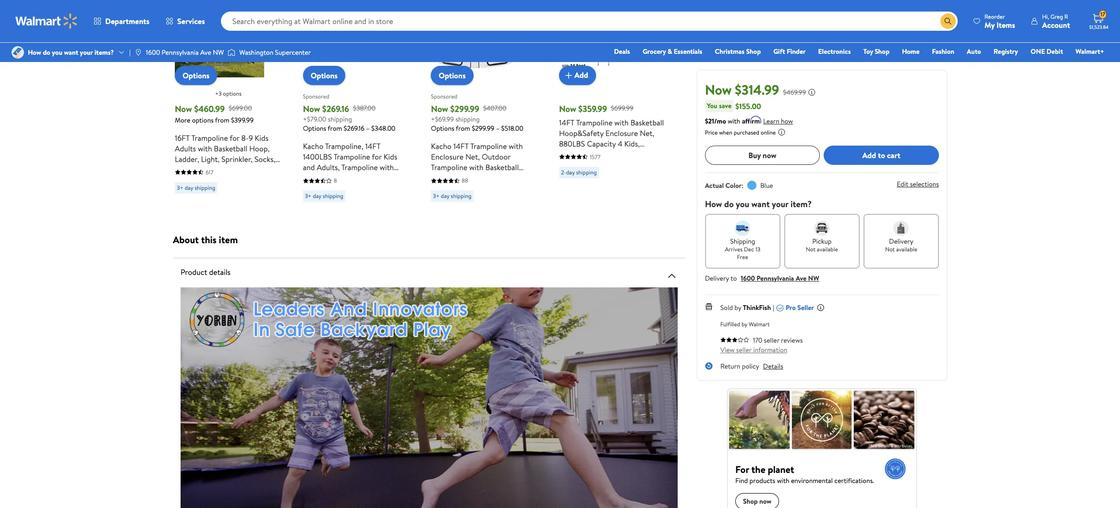 Task type: vqa. For each thing, say whether or not it's contained in the screenshot.
the 94 inside $ 3 94 7.6 ¢/fl oz Tropicana Pure Premium Low Acid 100% Juice Orange No Pulp with Vitamins A and C 52 fl oz Bottle, Fruit Juice
no



Task type: locate. For each thing, give the bounding box(es) containing it.
1 available from the left
[[818, 245, 839, 253]]

view seller information link
[[721, 345, 788, 355]]

enclosure inside kacho trampoline, 14ft 1400lbs trampoline for kids and adults, trampoline with enclosure net, basketball hoop, ladder, sprinkler, light, outdoor heavy duty trampoline no gap design, astm approved
[[303, 173, 336, 183]]

0 horizontal spatial available
[[818, 245, 839, 253]]

1 horizontal spatial light,
[[362, 183, 381, 194]]

with inside now $359.99 $699.99 14ft trampoline with basketball hoop&safety enclosure net, 880lbs capacity 4 kids, waterproof mat and ladder, outdoor backyard trampolines, basketball trampoline for kids/adults
[[615, 117, 629, 128]]

with down $348.00
[[380, 162, 394, 173]]

hoop, right 8-
[[249, 143, 270, 154]]

to for delivery
[[731, 274, 738, 283]]

nw up pro seller info icon
[[809, 274, 820, 283]]

|
[[129, 48, 131, 57], [773, 303, 775, 312]]

Walmart Site-Wide search field
[[221, 12, 958, 31]]

0 vertical spatial ave
[[200, 48, 211, 57]]

basketball left 9
[[214, 143, 248, 154]]

not
[[806, 245, 816, 253], [886, 245, 896, 253]]

 image down walmart image
[[12, 46, 24, 59]]

auto
[[968, 47, 982, 56]]

0 horizontal spatial nw
[[213, 48, 224, 57]]

| right thinkfish
[[773, 303, 775, 312]]

4 product group from the left
[[560, 0, 667, 206]]

walmart image
[[15, 13, 78, 29]]

product details image
[[667, 270, 678, 281]]

seller down 3.1235 stars out of 5, based on 170 seller reviews element
[[737, 345, 752, 355]]

galvanized
[[449, 194, 484, 204]]

1 horizontal spatial sprinkler,
[[329, 183, 360, 194]]

design,
[[369, 204, 394, 215]]

0 vertical spatial by
[[735, 303, 742, 312]]

add inside button
[[575, 70, 589, 80]]

duty up approved
[[356, 194, 373, 204]]

2 vertical spatial net,
[[338, 173, 352, 183]]

1 horizontal spatial available
[[897, 245, 918, 253]]

and
[[615, 149, 627, 159], [303, 162, 315, 173]]

sponsored now $269.16 $387.00 +$79.00 shipping options from $269.16 – $348.00
[[303, 92, 396, 133]]

now inside sponsored now $269.16 $387.00 +$79.00 shipping options from $269.16 – $348.00
[[303, 103, 320, 115]]

– left $348.00
[[366, 124, 370, 133]]

617
[[206, 168, 214, 176]]

now for now $460.99 $699.00 more options from $399.99
[[175, 103, 192, 115]]

free
[[738, 253, 749, 261]]

3+ down adults
[[177, 183, 183, 192]]

0 horizontal spatial sprinkler,
[[222, 154, 253, 164]]

to for add
[[879, 150, 886, 160]]

2 sponsored from the left
[[431, 92, 458, 100]]

trampoline up 8
[[334, 151, 370, 162]]

2 – from the left
[[496, 124, 500, 133]]

kacho down +$79.00
[[303, 141, 324, 151]]

options
[[183, 70, 210, 81], [311, 70, 338, 81], [439, 70, 466, 81], [303, 124, 326, 133], [431, 124, 455, 133]]

kids/adults
[[560, 180, 597, 191]]

0 vertical spatial adults,
[[317, 162, 340, 173]]

duty inside kacho trampoline, 14ft 1400lbs trampoline for kids and adults, trampoline with enclosure net, basketball hoop, ladder, sprinkler, light, outdoor heavy duty trampoline no gap design, astm approved
[[356, 194, 373, 204]]

1 not from the left
[[806, 245, 816, 253]]

1 vertical spatial 1400lbs
[[480, 173, 509, 183]]

seller right 170 in the right of the page
[[765, 336, 780, 345]]

1 vertical spatial 1600
[[741, 274, 756, 283]]

how down the actual
[[705, 198, 723, 210]]

return policy details
[[721, 361, 784, 371]]

delivery for to
[[705, 274, 730, 283]]

0 horizontal spatial hoop,
[[249, 143, 270, 154]]

light, up design,
[[362, 183, 381, 194]]

grocery & essentials link
[[639, 46, 707, 57]]

sponsored for $299.99
[[431, 92, 458, 100]]

2 options link from the left
[[303, 66, 346, 85]]

for inside kacho trampoline, 14ft 1400lbs trampoline for kids and adults, trampoline with enclosure net, basketball hoop, ladder, sprinkler, light, outdoor heavy duty trampoline no gap design, astm approved
[[372, 151, 382, 162]]

details button
[[764, 361, 784, 371]]

outdoor up 'astm'
[[303, 194, 332, 204]]

0 vertical spatial do
[[43, 48, 50, 57]]

you for how do you want your items?
[[52, 48, 62, 57]]

1577
[[590, 153, 601, 161]]

2 product group from the left
[[303, 0, 410, 225]]

3+ for now $299.99
[[433, 192, 440, 200]]

2 horizontal spatial kids
[[499, 183, 513, 194]]

17
[[1101, 10, 1106, 18]]

basketball up anti- at the left of the page
[[486, 162, 519, 173]]

net, inside kacho trampoline, 14ft 1400lbs trampoline for kids and adults, trampoline with enclosure net, basketball hoop, ladder, sprinkler, light, outdoor heavy duty trampoline no gap design, astm approved
[[338, 173, 352, 183]]

sponsored inside sponsored now $269.16 $387.00 +$79.00 shipping options from $269.16 – $348.00
[[303, 92, 330, 100]]

options right +3
[[223, 89, 242, 97]]

0 vertical spatial kids
[[255, 132, 269, 143]]

options link up +$69.99 at the top of the page
[[431, 66, 474, 85]]

ave up pro seller
[[796, 274, 807, 283]]

departments
[[105, 16, 150, 26]]

seller
[[765, 336, 780, 345], [737, 345, 752, 355]]

1 gap from the left
[[353, 204, 367, 215]]

light, up 617
[[201, 154, 220, 164]]

 image for washington
[[228, 48, 236, 57]]

2 horizontal spatial 3+ day shipping
[[433, 192, 472, 200]]

ladder, right the "4"
[[629, 149, 653, 159]]

kids inside 16ft trampoline for 8-9 kids adults with basketball hoop, ladder, light, sprinkler, socks, outdoor heavy duty recreational trampoline
[[255, 132, 269, 143]]

washington supercenter
[[240, 48, 311, 57]]

0 vertical spatial pennsylvania
[[162, 48, 199, 57]]

1 vertical spatial your
[[772, 198, 789, 210]]

0 horizontal spatial enclosure
[[303, 173, 336, 183]]

trampoline down $518.00
[[471, 141, 507, 151]]

day down adults
[[185, 183, 193, 192]]

0 horizontal spatial pennsylvania
[[162, 48, 199, 57]]

to left cart
[[879, 150, 886, 160]]

0 horizontal spatial seller
[[737, 345, 752, 355]]

fully
[[431, 194, 447, 204]]

and right socks,
[[303, 162, 315, 173]]

16ft trampoline for 8-9 kids adults with basketball hoop, ladder, light, sprinkler, socks, outdoor heavy duty recreational trampoline image
[[175, 0, 264, 77]]

for down kids,
[[633, 170, 643, 180]]

with inside 16ft trampoline for 8-9 kids adults with basketball hoop, ladder, light, sprinkler, socks, outdoor heavy duty recreational trampoline
[[198, 143, 212, 154]]

gap left design
[[473, 204, 487, 215]]

0 vertical spatial sprinkler,
[[222, 154, 253, 164]]

1 vertical spatial want
[[752, 198, 770, 210]]

product group containing now $460.99
[[175, 0, 282, 206]]

adults
[[175, 143, 196, 154]]

– inside sponsored now $269.16 $387.00 +$79.00 shipping options from $269.16 – $348.00
[[366, 124, 370, 133]]

2 horizontal spatial from
[[456, 124, 471, 133]]

washington
[[240, 48, 274, 57]]

1 vertical spatial net,
[[466, 151, 480, 162]]

$399.99
[[231, 115, 254, 125]]

fashion
[[933, 47, 955, 56]]

options inside sponsored now $269.16 $387.00 +$79.00 shipping options from $269.16 – $348.00
[[303, 124, 326, 133]]

0 horizontal spatial 14ft
[[366, 141, 381, 151]]

more
[[175, 115, 191, 125]]

from down $460.99
[[215, 115, 230, 125]]

gap inside kacho trampoline, 14ft 1400lbs trampoline for kids and adults, trampoline with enclosure net, basketball hoop, ladder, sprinkler, light, outdoor heavy duty trampoline no gap design, astm approved
[[353, 204, 367, 215]]

9
[[249, 132, 253, 143]]

basketball inside kacho 14ft trampoline with enclosure net, outdoor trampoline with basketball hoop, ladder, 1400lbs heavy duty trampoline for kids adults, fully galvanized anti-rust coating, no gap design
[[486, 162, 519, 173]]

8-
[[242, 132, 249, 143]]

for left rust
[[487, 183, 497, 194]]

from inside sponsored now $299.99 $407.00 +$69.99 shipping options from $299.99 – $518.00
[[456, 124, 471, 133]]

heavy inside 16ft trampoline for 8-9 kids adults with basketball hoop, ladder, light, sprinkler, socks, outdoor heavy duty recreational trampoline
[[206, 164, 226, 175]]

for down $348.00
[[372, 151, 382, 162]]

0 horizontal spatial gap
[[353, 204, 367, 215]]

sponsored up +$69.99 at the top of the page
[[431, 92, 458, 100]]

kids down $348.00
[[384, 151, 398, 162]]

sprinkler,
[[222, 154, 253, 164], [329, 183, 360, 194]]

2 not from the left
[[886, 245, 896, 253]]

outdoor
[[482, 151, 511, 162], [560, 159, 588, 170], [175, 164, 204, 175], [303, 194, 332, 204]]

0 vertical spatial add
[[575, 70, 589, 80]]

shipping arrives dec 13 free
[[725, 236, 761, 261]]

0 horizontal spatial how
[[28, 48, 41, 57]]

0 horizontal spatial net,
[[338, 173, 352, 183]]

2 horizontal spatial net,
[[640, 128, 655, 138]]

seller for 170
[[765, 336, 780, 345]]

intent image for pickup image
[[815, 221, 830, 236]]

not for pickup
[[806, 245, 816, 253]]

not inside the delivery not available
[[886, 245, 896, 253]]

2 kacho from the left
[[431, 141, 452, 151]]

affirm image
[[743, 116, 762, 124]]

ladder, down the 16ft
[[175, 154, 199, 164]]

kacho trampoline, 14ft 1400lbs trampoline for kids and adults, trampoline with enclosure net, basketball hoop, ladder, sprinkler, light, outdoor heavy duty trampoline no gap design, astm approved image
[[303, 0, 393, 77]]

1 options link from the left
[[175, 66, 217, 85]]

basketball inside kacho trampoline, 14ft 1400lbs trampoline for kids and adults, trampoline with enclosure net, basketball hoop, ladder, sprinkler, light, outdoor heavy duty trampoline no gap design, astm approved
[[354, 173, 387, 183]]

1 vertical spatial kids
[[384, 151, 398, 162]]

$699.99
[[611, 103, 634, 113]]

available for pickup
[[818, 245, 839, 253]]

0 horizontal spatial you
[[52, 48, 62, 57]]

1 horizontal spatial no
[[461, 204, 471, 215]]

deals
[[615, 47, 631, 56]]

add inside button
[[863, 150, 877, 160]]

hoop, up fully
[[431, 173, 452, 183]]

options link down 1600 pennsylvania ave nw
[[175, 66, 217, 85]]

1400lbs inside kacho 14ft trampoline with enclosure net, outdoor trampoline with basketball hoop, ladder, 1400lbs heavy duty trampoline for kids adults, fully galvanized anti-rust coating, no gap design
[[480, 173, 509, 183]]

1 horizontal spatial not
[[886, 245, 896, 253]]

intent image for delivery image
[[894, 221, 910, 236]]

waterproof
[[560, 149, 598, 159]]

now inside sponsored now $299.99 $407.00 +$69.99 shipping options from $299.99 – $518.00
[[431, 103, 449, 115]]

buy now
[[749, 150, 777, 160]]

1 vertical spatial by
[[742, 320, 748, 328]]

grocery
[[643, 47, 667, 56]]

sprinkler, up approved
[[329, 183, 360, 194]]

1 vertical spatial options
[[192, 115, 214, 125]]

hoop,
[[249, 143, 270, 154], [389, 173, 410, 183], [431, 173, 452, 183]]

0 vertical spatial options
[[223, 89, 242, 97]]

3+ for now $460.99
[[177, 183, 183, 192]]

how for how do you want your items?
[[28, 48, 41, 57]]

reorder my items
[[985, 12, 1016, 30]]

about this item
[[173, 233, 238, 246]]

1 vertical spatial delivery
[[705, 274, 730, 283]]

kacho down +$69.99 at the top of the page
[[431, 141, 452, 151]]

$269.16 left $387.00
[[322, 103, 349, 115]]

2 no from the left
[[461, 204, 471, 215]]

shipping right +$79.00
[[328, 114, 352, 124]]

1 horizontal spatial 1400lbs
[[480, 173, 509, 183]]

product group containing now $269.16
[[303, 0, 410, 225]]

1 horizontal spatial duty
[[356, 194, 373, 204]]

now inside "now $460.99 $699.00 more options from $399.99"
[[175, 103, 192, 115]]

1 horizontal spatial 3+ day shipping
[[305, 192, 344, 200]]

options for $699.00
[[183, 70, 210, 81]]

1 vertical spatial adults,
[[515, 183, 538, 194]]

0 horizontal spatial no
[[341, 204, 352, 215]]

add to cart
[[863, 150, 901, 160]]

sponsored up +$79.00
[[303, 92, 330, 100]]

0 horizontal spatial from
[[215, 115, 230, 125]]

14ft down $348.00
[[366, 141, 381, 151]]

selections
[[911, 179, 940, 189]]

intent image for shipping image
[[736, 221, 751, 236]]

hi, greg r account
[[1043, 12, 1071, 30]]

purchased
[[734, 128, 760, 137]]

home
[[903, 47, 920, 56]]

auto link
[[963, 46, 986, 57]]

kacho 14ft trampoline with enclosure net, outdoor trampoline with basketball hoop, ladder, 1400lbs heavy duty trampoline for kids adults, fully galvanized anti-rust coating, no gap design image
[[431, 0, 521, 77]]

1 horizontal spatial net,
[[466, 151, 480, 162]]

0 vertical spatial enclosure
[[606, 128, 639, 138]]

outdoor left 617
[[175, 164, 204, 175]]

duty up coating,
[[431, 183, 448, 194]]

day for $269.16
[[313, 192, 322, 200]]

1 horizontal spatial and
[[615, 149, 627, 159]]

no inside kacho 14ft trampoline with enclosure net, outdoor trampoline with basketball hoop, ladder, 1400lbs heavy duty trampoline for kids adults, fully galvanized anti-rust coating, no gap design
[[461, 204, 471, 215]]

available inside the delivery not available
[[897, 245, 918, 253]]

0 vertical spatial |
[[129, 48, 131, 57]]

debit
[[1047, 47, 1064, 56]]

$155.00
[[736, 101, 762, 111]]

0 horizontal spatial options link
[[175, 66, 217, 85]]

heavy inside kacho 14ft trampoline with enclosure net, outdoor trampoline with basketball hoop, ladder, 1400lbs heavy duty trampoline for kids adults, fully galvanized anti-rust coating, no gap design
[[511, 173, 531, 183]]

0 horizontal spatial do
[[43, 48, 50, 57]]

kacho trampoline, 14ft 1400lbs trampoline for kids and adults, trampoline with enclosure net, basketball hoop, ladder, sprinkler, light, outdoor heavy duty trampoline no gap design, astm approved
[[303, 141, 410, 225]]

1 shop from the left
[[747, 47, 761, 56]]

2 gap from the left
[[473, 204, 487, 215]]

0 horizontal spatial sponsored
[[303, 92, 330, 100]]

trampoline left anti- at the left of the page
[[449, 183, 486, 194]]

3 product group from the left
[[431, 0, 538, 215]]

finder
[[787, 47, 806, 56]]

light, inside 16ft trampoline for 8-9 kids adults with basketball hoop, ladder, light, sprinkler, socks, outdoor heavy duty recreational trampoline
[[201, 154, 220, 164]]

0 vertical spatial $299.99
[[451, 103, 480, 115]]

kids inside kacho 14ft trampoline with enclosure net, outdoor trampoline with basketball hoop, ladder, 1400lbs heavy duty trampoline for kids adults, fully galvanized anti-rust coating, no gap design
[[499, 183, 513, 194]]

0 horizontal spatial kids
[[255, 132, 269, 143]]

by for fulfilled
[[742, 320, 748, 328]]

1 horizontal spatial |
[[773, 303, 775, 312]]

delivery for not
[[890, 236, 914, 246]]

and inside now $359.99 $699.99 14ft trampoline with basketball hoop&safety enclosure net, 880lbs capacity 4 kids, waterproof mat and ladder, outdoor backyard trampolines, basketball trampoline for kids/adults
[[615, 149, 627, 159]]

1 horizontal spatial kacho
[[431, 141, 452, 151]]

0 horizontal spatial and
[[303, 162, 315, 173]]

kacho
[[303, 141, 324, 151], [431, 141, 452, 151]]

adults, inside kacho trampoline, 14ft 1400lbs trampoline for kids and adults, trampoline with enclosure net, basketball hoop, ladder, sprinkler, light, outdoor heavy duty trampoline no gap design, astm approved
[[317, 162, 340, 173]]

1 horizontal spatial 14ft
[[454, 141, 469, 151]]

shipping inside sponsored now $299.99 $407.00 +$69.99 shipping options from $299.99 – $518.00
[[456, 114, 480, 124]]

1 horizontal spatial want
[[752, 198, 770, 210]]

0 horizontal spatial 1600
[[146, 48, 160, 57]]

2 horizontal spatial duty
[[431, 183, 448, 194]]

1 vertical spatial sprinkler,
[[329, 183, 360, 194]]

add left cart
[[863, 150, 877, 160]]

light, inside kacho trampoline, 14ft 1400lbs trampoline for kids and adults, trampoline with enclosure net, basketball hoop, ladder, sprinkler, light, outdoor heavy duty trampoline no gap design, astm approved
[[362, 183, 381, 194]]

kids right 9
[[255, 132, 269, 143]]

adults, right anti- at the left of the page
[[515, 183, 538, 194]]

0 horizontal spatial duty
[[228, 164, 244, 175]]

shipping right +$69.99 at the top of the page
[[456, 114, 480, 124]]

by
[[735, 303, 742, 312], [742, 320, 748, 328]]

 image
[[12, 46, 24, 59], [228, 48, 236, 57], [135, 49, 142, 56]]

kids up design
[[499, 183, 513, 194]]

3+ for now $269.16
[[305, 192, 312, 200]]

2 horizontal spatial enclosure
[[606, 128, 639, 138]]

$269.16
[[322, 103, 349, 115], [344, 124, 365, 133]]

available inside pickup not available
[[818, 245, 839, 253]]

now for now $359.99 $699.99 14ft trampoline with basketball hoop&safety enclosure net, 880lbs capacity 4 kids, waterproof mat and ladder, outdoor backyard trampolines, basketball trampoline for kids/adults
[[560, 103, 577, 115]]

christmas shop
[[715, 47, 761, 56]]

ladder, left 8
[[303, 183, 327, 194]]

from right +$69.99 at the top of the page
[[456, 124, 471, 133]]

1 horizontal spatial your
[[772, 198, 789, 210]]

– inside sponsored now $299.99 $407.00 +$69.99 shipping options from $299.99 – $518.00
[[496, 124, 500, 133]]

search icon image
[[945, 17, 953, 25]]

how down walmart image
[[28, 48, 41, 57]]

options inside "now $460.99 $699.00 more options from $399.99"
[[192, 115, 214, 125]]

sponsored for $269.16
[[303, 92, 330, 100]]

do for how do you want your items?
[[43, 48, 50, 57]]

delivery down intent image for delivery
[[890, 236, 914, 246]]

1 vertical spatial and
[[303, 162, 315, 173]]

from up trampoline,
[[328, 124, 342, 133]]

3+ day shipping up coating,
[[433, 192, 472, 200]]

$299.99 left "$407.00"
[[451, 103, 480, 115]]

options link for $699.00
[[175, 66, 217, 85]]

basketball up design,
[[354, 173, 387, 183]]

pennsylvania down services dropdown button
[[162, 48, 199, 57]]

0 horizontal spatial adults,
[[317, 162, 340, 173]]

1 horizontal spatial how
[[705, 198, 723, 210]]

trampoline down $359.99
[[577, 117, 613, 128]]

enclosure down trampoline,
[[303, 173, 336, 183]]

2 shop from the left
[[875, 47, 890, 56]]

product group
[[175, 0, 282, 206], [303, 0, 410, 225], [431, 0, 538, 215], [560, 0, 667, 206]]

from inside sponsored now $269.16 $387.00 +$79.00 shipping options from $269.16 – $348.00
[[328, 124, 342, 133]]

to inside button
[[879, 150, 886, 160]]

delivery to 1600 pennsylvania ave nw
[[705, 274, 820, 283]]

1 kacho from the left
[[303, 141, 324, 151]]

1 horizontal spatial add
[[863, 150, 877, 160]]

from
[[215, 115, 230, 125], [328, 124, 342, 133], [456, 124, 471, 133]]

0 vertical spatial want
[[64, 48, 78, 57]]

0 vertical spatial nw
[[213, 48, 224, 57]]

1 horizontal spatial nw
[[809, 274, 820, 283]]

kacho inside kacho 14ft trampoline with enclosure net, outdoor trampoline with basketball hoop, ladder, 1400lbs heavy duty trampoline for kids adults, fully galvanized anti-rust coating, no gap design
[[431, 141, 452, 151]]

1 vertical spatial how
[[705, 198, 723, 210]]

3+ day shipping down 8
[[305, 192, 344, 200]]

deals link
[[610, 46, 635, 57]]

now inside now $359.99 $699.99 14ft trampoline with basketball hoop&safety enclosure net, 880lbs capacity 4 kids, waterproof mat and ladder, outdoor backyard trampolines, basketball trampoline for kids/adults
[[560, 103, 577, 115]]

kacho inside kacho trampoline, 14ft 1400lbs trampoline for kids and adults, trampoline with enclosure net, basketball hoop, ladder, sprinkler, light, outdoor heavy duty trampoline no gap design, astm approved
[[303, 141, 324, 151]]

3 options link from the left
[[431, 66, 474, 85]]

your for item?
[[772, 198, 789, 210]]

ladder, inside kacho 14ft trampoline with enclosure net, outdoor trampoline with basketball hoop, ladder, 1400lbs heavy duty trampoline for kids adults, fully galvanized anti-rust coating, no gap design
[[454, 173, 478, 183]]

2 horizontal spatial options link
[[431, 66, 474, 85]]

0 horizontal spatial shop
[[747, 47, 761, 56]]

 image for 1600
[[135, 49, 142, 56]]

trampolines,
[[622, 159, 664, 170]]

1 vertical spatial ave
[[796, 274, 807, 283]]

options down $460.99
[[192, 115, 214, 125]]

from for now $299.99
[[456, 124, 471, 133]]

1 vertical spatial you
[[736, 198, 750, 210]]

how
[[782, 116, 794, 126]]

enclosure down $699.99
[[606, 128, 639, 138]]

16ft
[[175, 132, 190, 143]]

trampoline down 8
[[303, 204, 340, 215]]

heavy inside kacho trampoline, 14ft 1400lbs trampoline for kids and adults, trampoline with enclosure net, basketball hoop, ladder, sprinkler, light, outdoor heavy duty trampoline no gap design, astm approved
[[334, 194, 355, 204]]

1600 pennsylvania ave nw
[[146, 48, 224, 57]]

1 horizontal spatial delivery
[[890, 236, 914, 246]]

pennsylvania
[[162, 48, 199, 57], [757, 274, 795, 283]]

0 horizontal spatial 3+ day shipping
[[177, 183, 215, 192]]

gap
[[353, 204, 367, 215], [473, 204, 487, 215]]

now
[[705, 80, 732, 99], [175, 103, 192, 115], [303, 103, 320, 115], [431, 103, 449, 115], [560, 103, 577, 115]]

do down walmart image
[[43, 48, 50, 57]]

1 horizontal spatial do
[[725, 198, 734, 210]]

available down intent image for pickup
[[818, 245, 839, 253]]

$21/mo
[[705, 116, 727, 126]]

0 vertical spatial your
[[80, 48, 93, 57]]

for inside 16ft trampoline for 8-9 kids adults with basketball hoop, ladder, light, sprinkler, socks, outdoor heavy duty recreational trampoline
[[230, 132, 240, 143]]

outdoor inside kacho 14ft trampoline with enclosure net, outdoor trampoline with basketball hoop, ladder, 1400lbs heavy duty trampoline for kids adults, fully galvanized anti-rust coating, no gap design
[[482, 151, 511, 162]]

electronics link
[[815, 46, 856, 57]]

duty inside 16ft trampoline for 8-9 kids adults with basketball hoop, ladder, light, sprinkler, socks, outdoor heavy duty recreational trampoline
[[228, 164, 244, 175]]

– left $518.00
[[496, 124, 500, 133]]

1 horizontal spatial 3+
[[305, 192, 312, 200]]

not down intent image for delivery
[[886, 245, 896, 253]]

2 vertical spatial kids
[[499, 183, 513, 194]]

0 horizontal spatial to
[[731, 274, 738, 283]]

1 horizontal spatial options link
[[303, 66, 346, 85]]

1 product group from the left
[[175, 0, 282, 206]]

you down :
[[736, 198, 750, 210]]

1600 down departments
[[146, 48, 160, 57]]

delivery up sold
[[705, 274, 730, 283]]

available down intent image for delivery
[[897, 245, 918, 253]]

sponsored inside sponsored now $299.99 $407.00 +$69.99 shipping options from $299.99 – $518.00
[[431, 92, 458, 100]]

14ft down +$69.99 at the top of the page
[[454, 141, 469, 151]]

14ft up 880lbs
[[560, 117, 575, 128]]

1400lbs inside kacho trampoline, 14ft 1400lbs trampoline for kids and adults, trampoline with enclosure net, basketball hoop, ladder, sprinkler, light, outdoor heavy duty trampoline no gap design, astm approved
[[303, 151, 332, 162]]

1 horizontal spatial heavy
[[334, 194, 355, 204]]

1 horizontal spatial  image
[[135, 49, 142, 56]]

3+
[[177, 183, 183, 192], [305, 192, 312, 200], [433, 192, 440, 200]]

not down intent image for pickup
[[806, 245, 816, 253]]

+3
[[215, 89, 222, 97]]

with right adults
[[198, 143, 212, 154]]

shop right toy
[[875, 47, 890, 56]]

ladder, up galvanized
[[454, 173, 478, 183]]

1 horizontal spatial shop
[[875, 47, 890, 56]]

0 vertical spatial net,
[[640, 128, 655, 138]]

do
[[43, 48, 50, 57], [725, 198, 734, 210]]

 image down departments
[[135, 49, 142, 56]]

add for add to cart
[[863, 150, 877, 160]]

online
[[761, 128, 776, 137]]

2 horizontal spatial 14ft
[[560, 117, 575, 128]]

0 horizontal spatial options
[[192, 115, 214, 125]]

4
[[618, 138, 623, 149]]

to
[[879, 150, 886, 160], [731, 274, 738, 283]]

1 vertical spatial do
[[725, 198, 734, 210]]

1 horizontal spatial from
[[328, 124, 342, 133]]

delivery inside the delivery not available
[[890, 236, 914, 246]]

3+ day shipping for $699.00
[[177, 183, 215, 192]]

| right items?
[[129, 48, 131, 57]]

basketball
[[631, 117, 664, 128], [214, 143, 248, 154], [486, 162, 519, 173], [560, 170, 593, 180], [354, 173, 387, 183]]

for left 8-
[[230, 132, 240, 143]]

1400lbs down +$79.00
[[303, 151, 332, 162]]

gift
[[774, 47, 786, 56]]

1600 down free
[[741, 274, 756, 283]]

adults, up 8
[[317, 162, 340, 173]]

policy
[[743, 361, 760, 371]]

information
[[754, 345, 788, 355]]

3+ up 'astm'
[[305, 192, 312, 200]]

day up coating,
[[441, 192, 450, 200]]

0 horizontal spatial |
[[129, 48, 131, 57]]

outdoor down 880lbs
[[560, 159, 588, 170]]

not inside pickup not available
[[806, 245, 816, 253]]

1 sponsored from the left
[[303, 92, 330, 100]]

1 no from the left
[[341, 204, 352, 215]]

your for items?
[[80, 48, 93, 57]]

sprinkler, inside kacho trampoline, 14ft 1400lbs trampoline for kids and adults, trampoline with enclosure net, basketball hoop, ladder, sprinkler, light, outdoor heavy duty trampoline no gap design, astm approved
[[329, 183, 360, 194]]

0 horizontal spatial heavy
[[206, 164, 226, 175]]

hoop, inside kacho trampoline, 14ft 1400lbs trampoline for kids and adults, trampoline with enclosure net, basketball hoop, ladder, sprinkler, light, outdoor heavy duty trampoline no gap design, astm approved
[[389, 173, 410, 183]]

light,
[[201, 154, 220, 164], [362, 183, 381, 194]]

add for add
[[575, 70, 589, 80]]

backyard
[[590, 159, 621, 170]]

1 – from the left
[[366, 124, 370, 133]]

$359.99
[[579, 103, 608, 115]]

astm
[[303, 215, 323, 225]]

1 horizontal spatial adults,
[[515, 183, 538, 194]]

trampoline
[[577, 117, 613, 128], [192, 132, 228, 143], [471, 141, 507, 151], [334, 151, 370, 162], [342, 162, 378, 173], [431, 162, 468, 173], [595, 170, 631, 180], [218, 175, 255, 185], [449, 183, 486, 194], [303, 204, 340, 215]]

$299.99 down "$407.00"
[[472, 124, 495, 133]]

2 available from the left
[[897, 245, 918, 253]]

now $359.99 $699.99 14ft trampoline with basketball hoop&safety enclosure net, 880lbs capacity 4 kids, waterproof mat and ladder, outdoor backyard trampolines, basketball trampoline for kids/adults
[[560, 103, 664, 191]]

0 horizontal spatial delivery
[[705, 274, 730, 283]]

3.1235 stars out of 5, based on 170 seller reviews element
[[721, 337, 750, 343]]



Task type: describe. For each thing, give the bounding box(es) containing it.
now for now $314.99
[[705, 80, 732, 99]]

now $314.99
[[705, 80, 780, 99]]

trampoline down "now $460.99 $699.00 more options from $399.99"
[[192, 132, 228, 143]]

now
[[763, 150, 777, 160]]

learn more about strikethrough prices image
[[809, 88, 816, 96]]

available for delivery
[[897, 245, 918, 253]]

home link
[[898, 46, 925, 57]]

seller
[[798, 303, 815, 312]]

learn
[[764, 116, 780, 126]]

shipping down 617
[[195, 183, 215, 192]]

about
[[173, 233, 199, 246]]

design
[[489, 204, 512, 215]]

product group containing now $359.99
[[560, 0, 667, 206]]

from inside "now $460.99 $699.00 more options from $399.99"
[[215, 115, 230, 125]]

registry link
[[990, 46, 1023, 57]]

enclosure inside kacho 14ft trampoline with enclosure net, outdoor trampoline with basketball hoop, ladder, 1400lbs heavy duty trampoline for kids adults, fully galvanized anti-rust coating, no gap design
[[431, 151, 464, 162]]

trampoline right 617
[[218, 175, 255, 185]]

one debit link
[[1027, 46, 1068, 57]]

$21/mo with
[[705, 116, 741, 126]]

legal information image
[[778, 128, 786, 136]]

outdoor inside 16ft trampoline for 8-9 kids adults with basketball hoop, ladder, light, sprinkler, socks, outdoor heavy duty recreational trampoline
[[175, 164, 204, 175]]

kacho for $269.16
[[303, 141, 324, 151]]

toy shop link
[[860, 46, 895, 57]]

14ft inside kacho 14ft trampoline with enclosure net, outdoor trampoline with basketball hoop, ladder, 1400lbs heavy duty trampoline for kids adults, fully galvanized anti-rust coating, no gap design
[[454, 141, 469, 151]]

880lbs
[[560, 138, 586, 149]]

for inside now $359.99 $699.99 14ft trampoline with basketball hoop&safety enclosure net, 880lbs capacity 4 kids, waterproof mat and ladder, outdoor backyard trampolines, basketball trampoline for kids/adults
[[633, 170, 643, 180]]

trampoline down trampoline,
[[342, 162, 378, 173]]

seller for view
[[737, 345, 752, 355]]

hoop, inside 16ft trampoline for 8-9 kids adults with basketball hoop, ladder, light, sprinkler, socks, outdoor heavy duty recreational trampoline
[[249, 143, 270, 154]]

by for sold
[[735, 303, 742, 312]]

ladder, inside 16ft trampoline for 8-9 kids adults with basketball hoop, ladder, light, sprinkler, socks, outdoor heavy duty recreational trampoline
[[175, 154, 199, 164]]

from for now $269.16
[[328, 124, 342, 133]]

16ft trampoline for 8-9 kids adults with basketball hoop, ladder, light, sprinkler, socks, outdoor heavy duty recreational trampoline
[[175, 132, 276, 185]]

1 horizontal spatial ave
[[796, 274, 807, 283]]

learn how
[[764, 116, 794, 126]]

add to cart image
[[563, 69, 575, 81]]

$699.00
[[229, 103, 252, 113]]

$387.00
[[353, 103, 376, 113]]

ladder, inside now $359.99 $699.99 14ft trampoline with basketball hoop&safety enclosure net, 880lbs capacity 4 kids, waterproof mat and ladder, outdoor backyard trampolines, basketball trampoline for kids/adults
[[629, 149, 653, 159]]

options inside sponsored now $299.99 $407.00 +$69.99 shipping options from $299.99 – $518.00
[[431, 124, 455, 133]]

electronics
[[819, 47, 852, 56]]

walmart
[[749, 320, 770, 328]]

&
[[668, 47, 673, 56]]

sprinkler, inside 16ft trampoline for 8-9 kids adults with basketball hoop, ladder, light, sprinkler, socks, outdoor heavy duty recreational trampoline
[[222, 154, 253, 164]]

with inside kacho trampoline, 14ft 1400lbs trampoline for kids and adults, trampoline with enclosure net, basketball hoop, ladder, sprinkler, light, outdoor heavy duty trampoline no gap design, astm approved
[[380, 162, 394, 173]]

gap inside kacho 14ft trampoline with enclosure net, outdoor trampoline with basketball hoop, ladder, 1400lbs heavy duty trampoline for kids adults, fully galvanized anti-rust coating, no gap design
[[473, 204, 487, 215]]

kids inside kacho trampoline, 14ft 1400lbs trampoline for kids and adults, trampoline with enclosure net, basketball hoop, ladder, sprinkler, light, outdoor heavy duty trampoline no gap design, astm approved
[[384, 151, 398, 162]]

trampoline up 88
[[431, 162, 468, 173]]

edit selections button
[[898, 179, 940, 189]]

pro seller info image
[[818, 304, 825, 311]]

how do you want your items?
[[28, 48, 114, 57]]

pickup not available
[[806, 236, 839, 253]]

3+ day shipping for $299.99
[[433, 192, 472, 200]]

adults, inside kacho 14ft trampoline with enclosure net, outdoor trampoline with basketball hoop, ladder, 1400lbs heavy duty trampoline for kids adults, fully galvanized anti-rust coating, no gap design
[[515, 183, 538, 194]]

want for items?
[[64, 48, 78, 57]]

fulfilled by walmart
[[721, 320, 770, 328]]

grocery & essentials
[[643, 47, 703, 56]]

$460.99
[[194, 103, 225, 115]]

sponsored now $299.99 $407.00 +$69.99 shipping options from $299.99 – $518.00
[[431, 92, 524, 133]]

fashion link
[[928, 46, 959, 57]]

services
[[177, 16, 205, 26]]

outdoor inside kacho trampoline, 14ft 1400lbs trampoline for kids and adults, trampoline with enclosure net, basketball hoop, ladder, sprinkler, light, outdoor heavy duty trampoline no gap design, astm approved
[[303, 194, 332, 204]]

– for $269.16
[[366, 124, 370, 133]]

capacity
[[587, 138, 616, 149]]

1 vertical spatial nw
[[809, 274, 820, 283]]

christmas
[[715, 47, 745, 56]]

for inside kacho 14ft trampoline with enclosure net, outdoor trampoline with basketball hoop, ladder, 1400lbs heavy duty trampoline for kids adults, fully galvanized anti-rust coating, no gap design
[[487, 183, 497, 194]]

essentials
[[674, 47, 703, 56]]

kids,
[[625, 138, 640, 149]]

walmart+ link
[[1072, 46, 1109, 57]]

options for $269.16
[[311, 70, 338, 81]]

reorder
[[985, 12, 1006, 20]]

duty inside kacho 14ft trampoline with enclosure net, outdoor trampoline with basketball hoop, ladder, 1400lbs heavy duty trampoline for kids adults, fully galvanized anti-rust coating, no gap design
[[431, 183, 448, 194]]

next slide for customers also considered list image
[[655, 15, 678, 38]]

1 horizontal spatial pennsylvania
[[757, 274, 795, 283]]

net, inside kacho 14ft trampoline with enclosure net, outdoor trampoline with basketball hoop, ladder, 1400lbs heavy duty trampoline for kids adults, fully galvanized anti-rust coating, no gap design
[[466, 151, 480, 162]]

return
[[721, 361, 741, 371]]

net, inside now $359.99 $699.99 14ft trampoline with basketball hoop&safety enclosure net, 880lbs capacity 4 kids, waterproof mat and ladder, outdoor backyard trampolines, basketball trampoline for kids/adults
[[640, 128, 655, 138]]

toy shop
[[864, 47, 890, 56]]

price when purchased online
[[705, 128, 776, 137]]

ladder, inside kacho trampoline, 14ft 1400lbs trampoline for kids and adults, trampoline with enclosure net, basketball hoop, ladder, sprinkler, light, outdoor heavy duty trampoline no gap design, astm approved
[[303, 183, 327, 194]]

items?
[[95, 48, 114, 57]]

Search search field
[[221, 12, 958, 31]]

88
[[462, 176, 469, 185]]

basketball down waterproof
[[560, 170, 593, 180]]

trampoline,
[[325, 141, 364, 151]]

1 vertical spatial $269.16
[[344, 124, 365, 133]]

with up price when purchased online
[[728, 116, 741, 126]]

day for $299.99
[[441, 192, 450, 200]]

hoop&safety
[[560, 128, 604, 138]]

1 vertical spatial $299.99
[[472, 124, 495, 133]]

approved
[[325, 215, 357, 225]]

shipping inside sponsored now $269.16 $387.00 +$79.00 shipping options from $269.16 – $348.00
[[328, 114, 352, 124]]

registry
[[994, 47, 1019, 56]]

no inside kacho trampoline, 14ft 1400lbs trampoline for kids and adults, trampoline with enclosure net, basketball hoop, ladder, sprinkler, light, outdoor heavy duty trampoline no gap design, astm approved
[[341, 204, 352, 215]]

sold by thinkfish
[[721, 303, 772, 312]]

shipping
[[731, 236, 756, 246]]

edit
[[898, 179, 909, 189]]

shipping down 88
[[451, 192, 472, 200]]

greg
[[1051, 12, 1064, 20]]

hoop, inside kacho 14ft trampoline with enclosure net, outdoor trampoline with basketball hoop, ladder, 1400lbs heavy duty trampoline for kids adults, fully galvanized anti-rust coating, no gap design
[[431, 173, 452, 183]]

3+ day shipping for $269.16
[[305, 192, 344, 200]]

christmas shop link
[[711, 46, 766, 57]]

0 vertical spatial $269.16
[[322, 103, 349, 115]]

toy
[[864, 47, 874, 56]]

8
[[334, 176, 337, 185]]

basketball up kids,
[[631, 117, 664, 128]]

one debit
[[1031, 47, 1064, 56]]

+3 options
[[215, 89, 242, 97]]

hi,
[[1043, 12, 1050, 20]]

14ft inside kacho trampoline, 14ft 1400lbs trampoline for kids and adults, trampoline with enclosure net, basketball hoop, ladder, sprinkler, light, outdoor heavy duty trampoline no gap design, astm approved
[[366, 141, 381, 151]]

 image for how
[[12, 46, 24, 59]]

13
[[756, 245, 761, 253]]

actual
[[705, 181, 724, 190]]

enclosure inside now $359.99 $699.99 14ft trampoline with basketball hoop&safety enclosure net, 880lbs capacity 4 kids, waterproof mat and ladder, outdoor backyard trampolines, basketball trampoline for kids/adults
[[606, 128, 639, 138]]

trampoline down mat
[[595, 170, 631, 180]]

items
[[997, 19, 1016, 30]]

save
[[720, 101, 732, 111]]

14ft inside now $359.99 $699.99 14ft trampoline with basketball hoop&safety enclosure net, 880lbs capacity 4 kids, waterproof mat and ladder, outdoor backyard trampolines, basketball trampoline for kids/adults
[[560, 117, 575, 128]]

reviews
[[782, 336, 803, 345]]

you save $155.00
[[707, 101, 762, 111]]

not for delivery
[[886, 245, 896, 253]]

+$69.99
[[431, 114, 454, 124]]

$1,523.84
[[1090, 24, 1110, 30]]

thinkfish
[[744, 303, 772, 312]]

kacho for $299.99
[[431, 141, 452, 151]]

outdoor inside now $359.99 $699.99 14ft trampoline with basketball hoop&safety enclosure net, 880lbs capacity 4 kids, waterproof mat and ladder, outdoor backyard trampolines, basketball trampoline for kids/adults
[[560, 159, 588, 170]]

options for $299.99
[[439, 70, 466, 81]]

with down $518.00
[[509, 141, 523, 151]]

and inside kacho trampoline, 14ft 1400lbs trampoline for kids and adults, trampoline with enclosure net, basketball hoop, ladder, sprinkler, light, outdoor heavy duty trampoline no gap design, astm approved
[[303, 162, 315, 173]]

shipping up kids/adults
[[577, 168, 597, 176]]

dec
[[745, 245, 755, 253]]

gift finder
[[774, 47, 806, 56]]

pro
[[786, 303, 796, 312]]

+$79.00
[[303, 114, 327, 124]]

with up galvanized
[[470, 162, 484, 173]]

shop for toy shop
[[875, 47, 890, 56]]

shop for christmas shop
[[747, 47, 761, 56]]

day up kids/adults
[[567, 168, 575, 176]]

0 vertical spatial 1600
[[146, 48, 160, 57]]

now $460.99 $699.00 more options from $399.99
[[175, 103, 254, 125]]

sold
[[721, 303, 734, 312]]

– for $299.99
[[496, 124, 500, 133]]

product group containing now $299.99
[[431, 0, 538, 215]]

do for how do you want your item?
[[725, 198, 734, 210]]

options link for $299.99
[[431, 66, 474, 85]]

cart
[[888, 150, 901, 160]]

$469.99
[[784, 87, 807, 97]]

14ft trampoline with basketball hoop&safety enclosure net, 880lbs capacity 4 kids, waterproof mat and ladder, outdoor backyard trampolines, basketball trampoline for kids/adults image
[[560, 0, 649, 77]]

you for how do you want your item?
[[736, 198, 750, 210]]

arrives
[[725, 245, 743, 253]]

how for how do you want your item?
[[705, 198, 723, 210]]

price
[[705, 128, 718, 137]]

learn how button
[[764, 116, 794, 126]]

supercenter
[[275, 48, 311, 57]]

walmart+
[[1076, 47, 1105, 56]]

fulfilled
[[721, 320, 741, 328]]

want for item?
[[752, 198, 770, 210]]

options link for $269.16
[[303, 66, 346, 85]]

shipping down 8
[[323, 192, 344, 200]]

day for $699.00
[[185, 183, 193, 192]]

when
[[720, 128, 733, 137]]

delivery not available
[[886, 236, 918, 253]]

basketball inside 16ft trampoline for 8-9 kids adults with basketball hoop, ladder, light, sprinkler, socks, outdoor heavy duty recreational trampoline
[[214, 143, 248, 154]]



